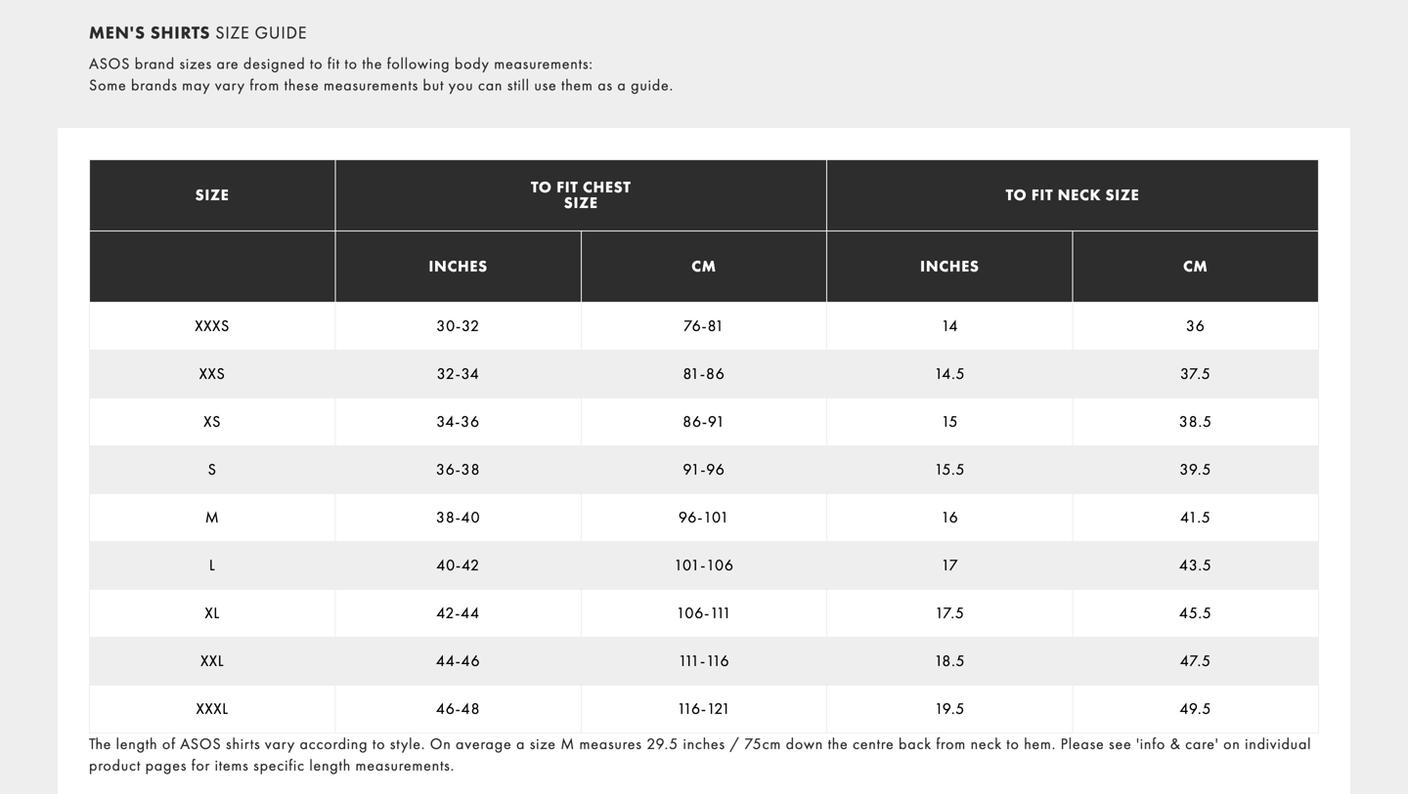 Task type: locate. For each thing, give the bounding box(es) containing it.
32-34
[[437, 364, 480, 384]]

to left neck
[[1006, 185, 1027, 205]]

1 horizontal spatial fit
[[557, 177, 578, 197]]

38-
[[436, 508, 461, 528]]

101-106
[[674, 556, 734, 576]]

81
[[707, 316, 725, 336]]

1 horizontal spatial a
[[617, 75, 626, 96]]

asos inside the length of asos shirts vary according to style. on average a size m measures 29.5 inches / 75cm down the centre back from neck to hem. please see 'info & care' on individual product pages for items specific length measurements.
[[180, 735, 221, 755]]

on
[[1223, 735, 1240, 755]]

the right down
[[828, 735, 848, 755]]

34-
[[436, 412, 461, 432]]

from left neck
[[936, 735, 966, 755]]

but
[[423, 75, 444, 96]]

19.5
[[934, 699, 965, 719]]

asos up some
[[89, 54, 130, 74]]

91
[[708, 412, 725, 432]]

fit for to fit neck size
[[1031, 185, 1053, 205]]

fit for to fit chest size
[[557, 177, 578, 197]]

fit up measurements
[[327, 54, 340, 74]]

1 horizontal spatial to
[[1006, 185, 1027, 205]]

fit left chest
[[557, 177, 578, 197]]

for
[[191, 756, 210, 776]]

2 horizontal spatial size
[[1106, 185, 1140, 205]]

from down designed
[[250, 75, 280, 96]]

40
[[461, 508, 480, 528]]

42-44
[[436, 604, 480, 624]]

to
[[310, 54, 323, 74], [345, 54, 358, 74], [372, 735, 386, 755], [1006, 735, 1020, 755]]

vary down 'are'
[[215, 75, 245, 96]]

size inside to fit chest size
[[564, 193, 598, 213]]

0 horizontal spatial inches
[[429, 256, 488, 276]]

106
[[706, 556, 734, 576]]

1 horizontal spatial from
[[936, 735, 966, 755]]

0 horizontal spatial vary
[[215, 75, 245, 96]]

vary
[[215, 75, 245, 96], [265, 735, 295, 755]]

0 vertical spatial the
[[362, 54, 383, 74]]

size
[[215, 22, 250, 44]]

1 vertical spatial a
[[516, 735, 525, 755]]

inches up 30-32
[[429, 256, 488, 276]]

0 vertical spatial a
[[617, 75, 626, 96]]

0 vertical spatial vary
[[215, 75, 245, 96]]

2 horizontal spatial fit
[[1031, 185, 1053, 205]]

a right as
[[617, 75, 626, 96]]

to left style.
[[372, 735, 386, 755]]

1 horizontal spatial the
[[828, 735, 848, 755]]

neck
[[971, 735, 1002, 755]]

to left chest
[[531, 177, 552, 197]]

vary inside the length of asos shirts vary according to style. on average a size m measures 29.5 inches / 75cm down the centre back from neck to hem. please see 'info & care' on individual product pages for items specific length measurements.
[[265, 735, 295, 755]]

m right size
[[561, 735, 575, 755]]

1 vertical spatial m
[[561, 735, 575, 755]]

0 vertical spatial 36
[[1186, 316, 1205, 336]]

0 horizontal spatial 36
[[461, 412, 480, 432]]

16
[[941, 508, 959, 528]]

0 horizontal spatial fit
[[327, 54, 340, 74]]

asos
[[89, 54, 130, 74], [180, 735, 221, 755]]

1 vertical spatial the
[[828, 735, 848, 755]]

you
[[449, 75, 474, 96]]

xxl
[[201, 651, 224, 672]]

to fit chest size
[[531, 177, 631, 213]]

vary inside asos brand sizes are designed to fit to the following body measurements: some brands may vary from these measurements but you can still use them as a guide.
[[215, 75, 245, 96]]

81-86
[[683, 364, 725, 384]]

to inside to fit chest size
[[531, 177, 552, 197]]

38
[[461, 460, 480, 480]]

96-
[[678, 508, 703, 528]]

0 vertical spatial m
[[205, 508, 220, 528]]

91-96
[[683, 460, 725, 480]]

1 vertical spatial vary
[[265, 735, 295, 755]]

measurements.
[[355, 756, 455, 776]]

0 horizontal spatial length
[[116, 735, 158, 755]]

s
[[208, 460, 217, 480]]

size for to fit neck size
[[1106, 185, 1140, 205]]

0 horizontal spatial a
[[516, 735, 525, 755]]

44
[[461, 604, 480, 624]]

fit inside asos brand sizes are designed to fit to the following body measurements: some brands may vary from these measurements but you can still use them as a guide.
[[327, 54, 340, 74]]

cm
[[692, 256, 716, 276], [1183, 256, 1208, 276]]

36 up 37.5
[[1186, 316, 1205, 336]]

care'
[[1185, 735, 1219, 755]]

are
[[217, 54, 239, 74]]

vary up the specific on the left of the page
[[265, 735, 295, 755]]

the inside asos brand sizes are designed to fit to the following body measurements: some brands may vary from these measurements but you can still use them as a guide.
[[362, 54, 383, 74]]

111-116
[[678, 651, 730, 672]]

asos brand sizes are designed to fit to the following body measurements: some brands may vary from these measurements but you can still use them as a guide.
[[89, 54, 674, 96]]

96-101
[[678, 508, 730, 528]]

to for to fit chest size
[[531, 177, 552, 197]]

40-42
[[436, 556, 480, 576]]

1 horizontal spatial m
[[561, 735, 575, 755]]

81-
[[683, 364, 706, 384]]

36 down 34 at left
[[461, 412, 480, 432]]

1 horizontal spatial asos
[[180, 735, 221, 755]]

1 vertical spatial length
[[309, 756, 351, 776]]

0 horizontal spatial to
[[531, 177, 552, 197]]

38.5
[[1179, 412, 1212, 432]]

down
[[786, 735, 823, 755]]

fit
[[327, 54, 340, 74], [557, 177, 578, 197], [1031, 185, 1053, 205]]

14
[[941, 316, 959, 336]]

0 horizontal spatial from
[[250, 75, 280, 96]]

size
[[195, 185, 229, 205], [1106, 185, 1140, 205], [564, 193, 598, 213]]

0 vertical spatial from
[[250, 75, 280, 96]]

111-
[[678, 651, 706, 672]]

fit inside to fit chest size
[[557, 177, 578, 197]]

86
[[706, 364, 725, 384]]

1 vertical spatial from
[[936, 735, 966, 755]]

37.5
[[1180, 364, 1211, 384]]

to right neck
[[1006, 735, 1020, 755]]

average
[[456, 735, 512, 755]]

fit left neck
[[1031, 185, 1053, 205]]

measurements
[[324, 75, 419, 96]]

a left size
[[516, 735, 525, 755]]

0 horizontal spatial cm
[[692, 256, 716, 276]]

0 horizontal spatial the
[[362, 54, 383, 74]]

1 horizontal spatial cm
[[1183, 256, 1208, 276]]

1 horizontal spatial size
[[564, 193, 598, 213]]

body
[[455, 54, 490, 74]]

1 horizontal spatial length
[[309, 756, 351, 776]]

0 vertical spatial asos
[[89, 54, 130, 74]]

them
[[561, 75, 593, 96]]

42
[[461, 556, 480, 576]]

'info
[[1136, 735, 1166, 755]]

to for to fit neck size
[[1006, 185, 1027, 205]]

to up measurements
[[345, 54, 358, 74]]

the
[[89, 735, 112, 755]]

the up measurements
[[362, 54, 383, 74]]

a inside asos brand sizes are designed to fit to the following body measurements: some brands may vary from these measurements but you can still use them as a guide.
[[617, 75, 626, 96]]

36
[[1186, 316, 1205, 336], [461, 412, 480, 432]]

32-
[[437, 364, 461, 384]]

75cm
[[744, 735, 781, 755]]

1 horizontal spatial vary
[[265, 735, 295, 755]]

0 horizontal spatial asos
[[89, 54, 130, 74]]

inches up 14
[[920, 256, 979, 276]]

1 horizontal spatial inches
[[920, 256, 979, 276]]

the
[[362, 54, 383, 74], [828, 735, 848, 755]]

1 vertical spatial asos
[[180, 735, 221, 755]]

xxxl
[[196, 699, 229, 719]]

the length of asos shirts vary according to style. on average a size m measures 29.5 inches / 75cm down the centre back from neck to hem. please see 'info & care' on individual product pages for items specific length measurements.
[[89, 735, 1312, 776]]

length down "according"
[[309, 756, 351, 776]]

asos up for
[[180, 735, 221, 755]]

40-
[[436, 556, 461, 576]]

shirts
[[150, 22, 210, 44]]

length up product at the left bottom of page
[[116, 735, 158, 755]]

m up l
[[205, 508, 220, 528]]



Task type: vqa. For each thing, say whether or not it's contained in the screenshot.


Task type: describe. For each thing, give the bounding box(es) containing it.
86-91
[[683, 412, 725, 432]]

76-
[[683, 316, 707, 336]]

121
[[707, 699, 731, 719]]

m inside the length of asos shirts vary according to style. on average a size m measures 29.5 inches / 75cm down the centre back from neck to hem. please see 'info & care' on individual product pages for items specific length measurements.
[[561, 735, 575, 755]]

from inside the length of asos shirts vary according to style. on average a size m measures 29.5 inches / 75cm down the centre back from neck to hem. please see 'info & care' on individual product pages for items specific length measurements.
[[936, 735, 966, 755]]

size for to fit chest size
[[564, 193, 598, 213]]

2 cm from the left
[[1183, 256, 1208, 276]]

see
[[1109, 735, 1132, 755]]

shirts
[[226, 735, 261, 755]]

1 vertical spatial 36
[[461, 412, 480, 432]]

some
[[89, 75, 127, 96]]

items
[[215, 756, 249, 776]]

1 horizontal spatial 36
[[1186, 316, 1205, 336]]

30-32
[[436, 316, 480, 336]]

116-121
[[677, 699, 731, 719]]

34
[[461, 364, 480, 384]]

46-
[[436, 699, 461, 719]]

46-48
[[436, 699, 480, 719]]

pages
[[145, 756, 187, 776]]

size
[[530, 735, 556, 755]]

46
[[461, 651, 480, 672]]

0 horizontal spatial m
[[205, 508, 220, 528]]

product
[[89, 756, 141, 776]]

76-81
[[683, 316, 725, 336]]

designed
[[243, 54, 305, 74]]

from inside asos brand sizes are designed to fit to the following body measurements: some brands may vary from these measurements but you can still use them as a guide.
[[250, 75, 280, 96]]

96
[[706, 460, 725, 480]]

inches
[[683, 735, 725, 755]]

xxxs
[[195, 316, 230, 336]]

brand
[[135, 54, 175, 74]]

91-
[[683, 460, 706, 480]]

48
[[461, 699, 480, 719]]

xxs
[[199, 364, 225, 384]]

these
[[284, 75, 319, 96]]

measures
[[579, 735, 642, 755]]

measurements:
[[494, 54, 593, 74]]

42-
[[436, 604, 461, 624]]

106-111
[[676, 604, 732, 624]]

chest
[[583, 177, 631, 197]]

1 inches from the left
[[429, 256, 488, 276]]

45.5
[[1179, 604, 1212, 624]]

can
[[478, 75, 503, 96]]

individual
[[1245, 735, 1312, 755]]

use
[[534, 75, 557, 96]]

the inside the length of asos shirts vary according to style. on average a size m measures 29.5 inches / 75cm down the centre back from neck to hem. please see 'info & care' on individual product pages for items specific length measurements.
[[828, 735, 848, 755]]

30-
[[436, 316, 461, 336]]

as
[[598, 75, 613, 96]]

39.5
[[1180, 460, 1212, 480]]

neck
[[1058, 185, 1101, 205]]

of
[[162, 735, 176, 755]]

guide.
[[631, 75, 674, 96]]

&
[[1170, 735, 1181, 755]]

34-36
[[436, 412, 480, 432]]

15
[[941, 412, 959, 432]]

a inside the length of asos shirts vary according to style. on average a size m measures 29.5 inches / 75cm down the centre back from neck to hem. please see 'info & care' on individual product pages for items specific length measurements.
[[516, 735, 525, 755]]

29.5
[[647, 735, 679, 755]]

44-
[[436, 651, 461, 672]]

guide
[[255, 22, 307, 44]]

1 cm from the left
[[692, 256, 716, 276]]

44-46
[[436, 651, 480, 672]]

38-40
[[436, 508, 480, 528]]

xl
[[205, 604, 220, 624]]

centre
[[853, 735, 894, 755]]

2 inches from the left
[[920, 256, 979, 276]]

l
[[209, 556, 216, 576]]

specific
[[253, 756, 305, 776]]

111
[[710, 604, 732, 624]]

please
[[1061, 735, 1104, 755]]

36-
[[436, 460, 461, 480]]

brands
[[131, 75, 178, 96]]

0 horizontal spatial size
[[195, 185, 229, 205]]

back
[[899, 735, 932, 755]]

41.5
[[1180, 508, 1211, 528]]

101-
[[674, 556, 706, 576]]

86-
[[683, 412, 708, 432]]

49.5
[[1180, 699, 1212, 719]]

17
[[941, 556, 959, 576]]

according
[[300, 735, 368, 755]]

asos inside asos brand sizes are designed to fit to the following body measurements: some brands may vary from these measurements but you can still use them as a guide.
[[89, 54, 130, 74]]

32
[[461, 316, 480, 336]]

to up these
[[310, 54, 323, 74]]

men's shirts size guide
[[89, 22, 307, 44]]

14.5
[[934, 364, 966, 384]]

sizes
[[179, 54, 212, 74]]

0 vertical spatial length
[[116, 735, 158, 755]]

xs
[[204, 412, 221, 432]]

43.5
[[1179, 556, 1212, 576]]

hem.
[[1024, 735, 1056, 755]]

116
[[706, 651, 730, 672]]



